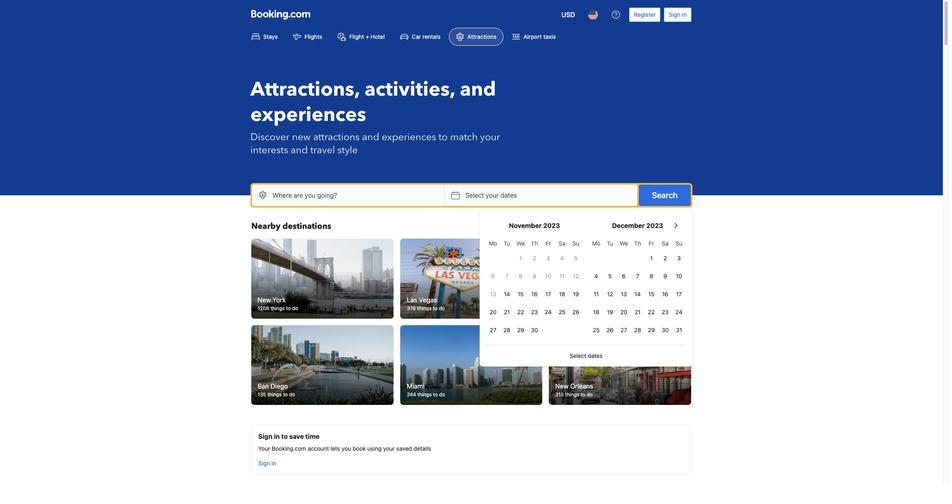 Task type: vqa. For each thing, say whether or not it's contained in the screenshot.
THE 7
yes



Task type: describe. For each thing, give the bounding box(es) containing it.
30 for 30 option
[[531, 327, 538, 334]]

Where are you going? search field
[[252, 185, 445, 206]]

key west 118 things to do
[[556, 297, 592, 312]]

4 for 4 november 2023 option
[[560, 255, 564, 262]]

account
[[308, 446, 329, 453]]

31 December 2023 checkbox
[[672, 323, 686, 339]]

25 for "25" option
[[593, 327, 600, 334]]

miami
[[407, 383, 424, 391]]

search
[[652, 191, 678, 200]]

22 for 22 november 2023 option
[[517, 309, 524, 316]]

18 December 2023 checkbox
[[589, 305, 603, 321]]

3 November 2023 checkbox
[[542, 251, 555, 267]]

4 December 2023 checkbox
[[589, 269, 603, 285]]

select for select dates
[[570, 353, 586, 360]]

th for december
[[634, 240, 641, 247]]

things for las vegas
[[417, 306, 431, 312]]

10 December 2023 checkbox
[[672, 269, 686, 285]]

car rentals
[[412, 33, 441, 40]]

san diego 135 things to do
[[258, 383, 295, 398]]

destinations
[[283, 221, 331, 232]]

select for select your dates
[[465, 192, 484, 199]]

do for las vegas
[[439, 306, 445, 312]]

1 vertical spatial dates
[[588, 353, 603, 360]]

27 for the 27 november 2023 checkbox
[[490, 327, 497, 334]]

5 for 5 option
[[608, 273, 612, 280]]

20 for the 20 checkbox
[[621, 309, 627, 316]]

30 for 30 checkbox
[[662, 327, 669, 334]]

stays
[[263, 33, 278, 40]]

31
[[676, 327, 682, 334]]

fr for november
[[546, 240, 551, 247]]

las vegas 376 things to do
[[407, 297, 445, 312]]

0 vertical spatial 18
[[559, 291, 565, 298]]

las vegas image
[[400, 239, 543, 319]]

12 for 12 december 2023 checkbox
[[607, 291, 613, 298]]

20 December 2023 checkbox
[[617, 305, 631, 321]]

york
[[273, 297, 286, 304]]

2 for november
[[533, 255, 536, 262]]

lets
[[331, 446, 340, 453]]

do for san diego
[[289, 392, 295, 398]]

west
[[568, 297, 583, 304]]

4 for 4 december 2023 option
[[595, 273, 598, 280]]

315
[[556, 392, 564, 398]]

30 November 2023 checkbox
[[528, 323, 542, 339]]

interests
[[251, 144, 288, 157]]

airport
[[524, 33, 542, 40]]

13 December 2023 checkbox
[[617, 287, 631, 303]]

19 for the 19 december 2023 "checkbox"
[[607, 309, 613, 316]]

28 December 2023 checkbox
[[631, 323, 645, 339]]

12 for "12 november 2023" option
[[573, 273, 579, 280]]

do for key west
[[586, 306, 592, 312]]

using
[[367, 446, 382, 453]]

new for new orleans
[[556, 383, 569, 391]]

your
[[258, 446, 270, 453]]

15 December 2023 checkbox
[[645, 287, 658, 303]]

29 for 29 november 2023 checkbox
[[517, 327, 524, 334]]

29 November 2023 checkbox
[[514, 323, 528, 339]]

time
[[305, 434, 320, 441]]

26 for 26 checkbox on the right bottom of the page
[[573, 309, 580, 316]]

to inside miami 244 things to do
[[433, 392, 438, 398]]

vegas
[[419, 297, 437, 304]]

22 December 2023 checkbox
[[645, 305, 658, 321]]

miami image
[[400, 326, 543, 406]]

6 for 6 checkbox
[[622, 273, 626, 280]]

8 December 2023 checkbox
[[645, 269, 658, 285]]

7 November 2023 checkbox
[[500, 269, 514, 285]]

to inside san diego 135 things to do
[[283, 392, 288, 398]]

0 horizontal spatial and
[[291, 144, 308, 157]]

9 for "9 december 2023" checkbox at right bottom
[[664, 273, 667, 280]]

30 December 2023 checkbox
[[658, 323, 672, 339]]

attractions
[[313, 131, 360, 144]]

style
[[337, 144, 358, 157]]

hotel
[[371, 33, 385, 40]]

orleans
[[571, 383, 594, 391]]

new
[[292, 131, 311, 144]]

th for november
[[531, 240, 538, 247]]

car rentals link
[[393, 28, 448, 46]]

do for new york
[[292, 306, 298, 312]]

23 December 2023 checkbox
[[658, 305, 672, 321]]

miami 244 things to do
[[407, 383, 445, 398]]

2 vertical spatial your
[[383, 446, 395, 453]]

booking.com image
[[251, 10, 310, 20]]

flights
[[305, 33, 322, 40]]

21 November 2023 checkbox
[[500, 305, 514, 321]]

activities,
[[365, 76, 455, 103]]

flight
[[349, 33, 364, 40]]

1 vertical spatial your
[[486, 192, 499, 199]]

things inside miami 244 things to do
[[417, 392, 432, 398]]

things for san diego
[[268, 392, 282, 398]]

attractions link
[[449, 28, 504, 46]]

register
[[634, 11, 656, 18]]

28 November 2023 checkbox
[[500, 323, 514, 339]]

24 November 2023 checkbox
[[542, 305, 555, 321]]

search button
[[639, 185, 691, 206]]

nearby
[[251, 221, 281, 232]]

25 December 2023 checkbox
[[589, 323, 603, 339]]

21 December 2023 checkbox
[[631, 305, 645, 321]]

things for key west
[[565, 306, 579, 312]]

10 November 2023 checkbox
[[542, 269, 555, 285]]

23 for 23 option
[[662, 309, 669, 316]]

december 2023
[[612, 222, 663, 230]]

register link
[[629, 7, 661, 22]]

21 for 21 'checkbox'
[[635, 309, 641, 316]]

new york image
[[251, 239, 394, 319]]

sa for november 2023
[[559, 240, 566, 247]]

25 for 25 november 2023 checkbox
[[559, 309, 566, 316]]

new orleans 315 things to do
[[556, 383, 594, 398]]

attractions
[[468, 33, 497, 40]]

15 November 2023 checkbox
[[514, 287, 528, 303]]

27 December 2023 checkbox
[[617, 323, 631, 339]]

3 for november 2023
[[547, 255, 550, 262]]

26 for 26 option
[[607, 327, 614, 334]]

saved
[[397, 446, 412, 453]]

match
[[450, 131, 478, 144]]

16 for 16 option
[[532, 291, 538, 298]]

17 for the 17 checkbox
[[676, 291, 682, 298]]

in for bottommost sign in link
[[272, 461, 276, 468]]

15 for 15 november 2023 checkbox
[[518, 291, 524, 298]]

7 for 7 december 2023 option
[[636, 273, 639, 280]]

key
[[556, 297, 567, 304]]

135
[[258, 392, 266, 398]]

to inside key west 118 things to do
[[580, 306, 585, 312]]

1 for december
[[650, 255, 653, 262]]

las
[[407, 297, 417, 304]]

san
[[258, 383, 269, 391]]

244
[[407, 392, 416, 398]]

1 November 2023 checkbox
[[514, 251, 528, 267]]

29 December 2023 checkbox
[[645, 323, 658, 339]]

car
[[412, 33, 421, 40]]

discover
[[251, 131, 290, 144]]

to left save
[[281, 434, 288, 441]]

118
[[556, 306, 563, 312]]

24 for 24 december 2023 checkbox
[[676, 309, 683, 316]]

tu for november
[[504, 240, 510, 247]]

18 November 2023 checkbox
[[555, 287, 569, 303]]

0 vertical spatial dates
[[501, 192, 517, 199]]

28 for 28 november 2023 option at right bottom
[[504, 327, 511, 334]]

1 horizontal spatial and
[[362, 131, 379, 144]]

airport taxis link
[[505, 28, 563, 46]]

airport taxis
[[524, 33, 556, 40]]

14 November 2023 checkbox
[[500, 287, 514, 303]]

20 for "20 november 2023" checkbox
[[490, 309, 497, 316]]

usd button
[[557, 5, 580, 25]]

3 December 2023 checkbox
[[672, 251, 686, 267]]

12 December 2023 checkbox
[[603, 287, 617, 303]]



Task type: locate. For each thing, give the bounding box(es) containing it.
29 right 28 december 2023 option at the bottom
[[648, 327, 655, 334]]

we for december
[[620, 240, 628, 247]]

do inside san diego 135 things to do
[[289, 392, 295, 398]]

sa
[[559, 240, 566, 247], [662, 240, 669, 247]]

0 horizontal spatial 11
[[560, 273, 565, 280]]

1 30 from the left
[[531, 327, 538, 334]]

0 vertical spatial in
[[682, 11, 687, 18]]

su
[[573, 240, 579, 247], [676, 240, 683, 247]]

28 right the 27 november 2023 checkbox
[[504, 327, 511, 334]]

1 we from the left
[[517, 240, 525, 247]]

2 su from the left
[[676, 240, 683, 247]]

0 horizontal spatial 2
[[533, 255, 536, 262]]

to inside 'las vegas 376 things to do'
[[433, 306, 437, 312]]

16 inside option
[[662, 291, 668, 298]]

1 vertical spatial 4
[[595, 273, 598, 280]]

22 inside 22 december 2023 checkbox
[[648, 309, 655, 316]]

0 horizontal spatial 7
[[505, 273, 509, 280]]

24 left 118
[[545, 309, 552, 316]]

november 2023
[[509, 222, 560, 230]]

grid for november
[[486, 236, 583, 339]]

taxis
[[544, 33, 556, 40]]

1 horizontal spatial 8
[[650, 273, 653, 280]]

0 horizontal spatial 29
[[517, 327, 524, 334]]

1 horizontal spatial sa
[[662, 240, 669, 247]]

2 20 from the left
[[621, 309, 627, 316]]

2 21 from the left
[[635, 309, 641, 316]]

do right 135
[[289, 392, 295, 398]]

7
[[505, 273, 509, 280], [636, 273, 639, 280]]

1 horizontal spatial 25
[[593, 327, 600, 334]]

to down vegas
[[433, 306, 437, 312]]

29 inside 'checkbox'
[[648, 327, 655, 334]]

12 right 11 option
[[607, 291, 613, 298]]

1 29 from the left
[[517, 327, 524, 334]]

december
[[612, 222, 645, 230]]

8 for 8 november 2023 checkbox
[[519, 273, 523, 280]]

tu for december
[[607, 240, 613, 247]]

20 right the 19 december 2023 "checkbox"
[[621, 309, 627, 316]]

0 horizontal spatial 13
[[490, 291, 496, 298]]

1 vertical spatial experiences
[[382, 131, 436, 144]]

22 inside 22 november 2023 option
[[517, 309, 524, 316]]

16 right the 15 december 2023 checkbox
[[662, 291, 668, 298]]

1 horizontal spatial sign in link
[[664, 7, 692, 22]]

2023 for november 2023
[[543, 222, 560, 230]]

2 2023 from the left
[[647, 222, 663, 230]]

your inside 'attractions, activities, and experiences discover new attractions and experiences to match your interests and travel style'
[[480, 131, 500, 144]]

1 7 from the left
[[505, 273, 509, 280]]

13
[[490, 291, 496, 298], [621, 291, 627, 298]]

18 left the 19 december 2023 "checkbox"
[[593, 309, 599, 316]]

0 horizontal spatial 25
[[559, 309, 566, 316]]

do inside new york 1208 things to do
[[292, 306, 298, 312]]

1 tu from the left
[[504, 240, 510, 247]]

flight + hotel link
[[331, 28, 392, 46]]

4
[[560, 255, 564, 262], [595, 273, 598, 280]]

2023 right december
[[647, 222, 663, 230]]

3 right 2 checkbox on the right bottom of the page
[[547, 255, 550, 262]]

23
[[531, 309, 538, 316], [662, 309, 669, 316]]

0 horizontal spatial 14
[[504, 291, 510, 298]]

13 inside 13 option
[[490, 291, 496, 298]]

0 vertical spatial 26
[[573, 309, 580, 316]]

2 right 1 december 2023 checkbox
[[664, 255, 667, 262]]

4 left 5 option
[[595, 273, 598, 280]]

0 vertical spatial sign in link
[[664, 7, 692, 22]]

1 left 2 checkbox on the right bottom of the page
[[520, 255, 522, 262]]

2 9 from the left
[[664, 273, 667, 280]]

1 2 from the left
[[533, 255, 536, 262]]

1 22 from the left
[[517, 309, 524, 316]]

to inside 'attractions, activities, and experiences discover new attractions and experiences to match your interests and travel style'
[[439, 131, 448, 144]]

22 right 21 november 2023 checkbox
[[517, 309, 524, 316]]

29
[[517, 327, 524, 334], [648, 327, 655, 334]]

0 horizontal spatial sign in
[[258, 461, 276, 468]]

save
[[289, 434, 304, 441]]

things inside new york 1208 things to do
[[271, 306, 285, 312]]

0 horizontal spatial 19
[[573, 291, 579, 298]]

2 sa from the left
[[662, 240, 669, 247]]

14
[[504, 291, 510, 298], [635, 291, 641, 298]]

26 November 2023 checkbox
[[569, 305, 583, 321]]

21 inside 'checkbox'
[[635, 309, 641, 316]]

7 left 8 december 2023 checkbox on the bottom
[[636, 273, 639, 280]]

26 inside checkbox
[[573, 309, 580, 316]]

rentals
[[423, 33, 441, 40]]

1 December 2023 checkbox
[[645, 251, 658, 267]]

9 right 8 december 2023 checkbox on the bottom
[[664, 273, 667, 280]]

tu
[[504, 240, 510, 247], [607, 240, 613, 247]]

1 horizontal spatial 23
[[662, 309, 669, 316]]

1 vertical spatial new
[[556, 383, 569, 391]]

12 inside option
[[573, 273, 579, 280]]

18
[[559, 291, 565, 298], [593, 309, 599, 316]]

1 su from the left
[[573, 240, 579, 247]]

2 vertical spatial in
[[272, 461, 276, 468]]

things inside key west 118 things to do
[[565, 306, 579, 312]]

23 right 22 november 2023 option
[[531, 309, 538, 316]]

new orleans image
[[549, 326, 691, 406]]

1 17 from the left
[[546, 291, 551, 298]]

6 for 6 checkbox
[[491, 273, 495, 280]]

new york 1208 things to do
[[258, 297, 298, 312]]

you
[[342, 446, 351, 453]]

1 horizontal spatial select
[[570, 353, 586, 360]]

sa for december 2023
[[662, 240, 669, 247]]

9
[[533, 273, 536, 280], [664, 273, 667, 280]]

27 left 28 november 2023 option at right bottom
[[490, 327, 497, 334]]

1 3 from the left
[[547, 255, 550, 262]]

1 left 2 december 2023 option
[[650, 255, 653, 262]]

10 right "9 december 2023" checkbox at right bottom
[[676, 273, 682, 280]]

25 inside option
[[593, 327, 600, 334]]

12 November 2023 checkbox
[[569, 269, 583, 285]]

do inside key west 118 things to do
[[586, 306, 592, 312]]

1 horizontal spatial sign in
[[669, 11, 687, 18]]

24 for '24 november 2023' checkbox
[[545, 309, 552, 316]]

10 for 10 checkbox
[[545, 273, 551, 280]]

30 inside option
[[531, 327, 538, 334]]

1 vertical spatial select
[[570, 353, 586, 360]]

30 inside checkbox
[[662, 327, 669, 334]]

2 22 from the left
[[648, 309, 655, 316]]

9 for 9 option
[[533, 273, 536, 280]]

sign in link
[[664, 7, 692, 22], [255, 457, 279, 472]]

0 horizontal spatial 24
[[545, 309, 552, 316]]

2 2 from the left
[[664, 255, 667, 262]]

to right 1208
[[286, 306, 291, 312]]

8 inside checkbox
[[519, 273, 523, 280]]

in
[[682, 11, 687, 18], [274, 434, 280, 441], [272, 461, 276, 468]]

23 right 22 december 2023 checkbox
[[662, 309, 669, 316]]

in for sign in link to the top
[[682, 11, 687, 18]]

27
[[490, 327, 497, 334], [621, 327, 627, 334]]

21 right "20 november 2023" checkbox
[[504, 309, 510, 316]]

1 grid from the left
[[486, 236, 583, 339]]

0 vertical spatial new
[[258, 297, 271, 304]]

things
[[271, 306, 285, 312], [417, 306, 431, 312], [565, 306, 579, 312], [268, 392, 282, 398], [417, 392, 432, 398], [565, 392, 580, 398]]

select
[[465, 192, 484, 199], [570, 353, 586, 360]]

0 horizontal spatial 2023
[[543, 222, 560, 230]]

13 left "14 november 2023" 'checkbox'
[[490, 291, 496, 298]]

3 for december 2023
[[677, 255, 681, 262]]

27 right 26 option
[[621, 327, 627, 334]]

1 6 from the left
[[491, 273, 495, 280]]

15 right 14 december 2023 checkbox
[[649, 291, 655, 298]]

0 horizontal spatial 12
[[573, 273, 579, 280]]

1 15 from the left
[[518, 291, 524, 298]]

9 December 2023 checkbox
[[658, 269, 672, 285]]

attractions,
[[251, 76, 360, 103]]

0 horizontal spatial we
[[517, 240, 525, 247]]

16 November 2023 checkbox
[[528, 287, 542, 303]]

sign for bottommost sign in link
[[258, 461, 270, 468]]

2 right the 1 option
[[533, 255, 536, 262]]

mo for december
[[592, 240, 601, 247]]

2 15 from the left
[[649, 291, 655, 298]]

0 horizontal spatial 10
[[545, 273, 551, 280]]

2 14 from the left
[[635, 291, 641, 298]]

1 inside checkbox
[[650, 255, 653, 262]]

14 inside "14 november 2023" 'checkbox'
[[504, 291, 510, 298]]

9 inside 9 option
[[533, 273, 536, 280]]

14 for "14 november 2023" 'checkbox'
[[504, 291, 510, 298]]

26 down west in the right of the page
[[573, 309, 580, 316]]

details
[[414, 446, 431, 453]]

19 inside "checkbox"
[[607, 309, 613, 316]]

11
[[560, 273, 565, 280], [594, 291, 599, 298]]

30 right 29 november 2023 checkbox
[[531, 327, 538, 334]]

attractions, activities, and experiences discover new attractions and experiences to match your interests and travel style
[[251, 76, 500, 157]]

20 November 2023 checkbox
[[486, 305, 500, 321]]

25 left 26 option
[[593, 327, 600, 334]]

13 for 13 december 2023 option
[[621, 291, 627, 298]]

0 vertical spatial 4
[[560, 255, 564, 262]]

november
[[509, 222, 542, 230]]

0 horizontal spatial 18
[[559, 291, 565, 298]]

do inside miami 244 things to do
[[439, 392, 445, 398]]

6
[[491, 273, 495, 280], [622, 273, 626, 280]]

2 6 from the left
[[622, 273, 626, 280]]

2023 right november
[[543, 222, 560, 230]]

1 horizontal spatial 1
[[650, 255, 653, 262]]

2 December 2023 checkbox
[[658, 251, 672, 267]]

3 inside option
[[547, 255, 550, 262]]

5 inside checkbox
[[574, 255, 578, 262]]

5 for 5 november 2023 checkbox
[[574, 255, 578, 262]]

2 28 from the left
[[634, 327, 641, 334]]

6 December 2023 checkbox
[[617, 269, 631, 285]]

san diego image
[[251, 326, 394, 406]]

tu down november
[[504, 240, 510, 247]]

11 for the 11 checkbox
[[560, 273, 565, 280]]

2 16 from the left
[[662, 291, 668, 298]]

1 9 from the left
[[533, 273, 536, 280]]

5 inside option
[[608, 273, 612, 280]]

7 for 7 november 2023 option
[[505, 273, 509, 280]]

0 vertical spatial 5
[[574, 255, 578, 262]]

fr up 3 option
[[546, 240, 551, 247]]

2023
[[543, 222, 560, 230], [647, 222, 663, 230]]

1 horizontal spatial 12
[[607, 291, 613, 298]]

16 inside option
[[532, 291, 538, 298]]

select dates
[[570, 353, 603, 360]]

1 for november
[[520, 255, 522, 262]]

18 right 17 november 2023 option
[[559, 291, 565, 298]]

new up 1208
[[258, 297, 271, 304]]

12 inside checkbox
[[607, 291, 613, 298]]

17 November 2023 checkbox
[[542, 287, 555, 303]]

26 inside option
[[607, 327, 614, 334]]

0 horizontal spatial grid
[[486, 236, 583, 339]]

376
[[407, 306, 416, 312]]

1 10 from the left
[[545, 273, 551, 280]]

13 left 14 december 2023 checkbox
[[621, 291, 627, 298]]

0 horizontal spatial experiences
[[251, 102, 366, 129]]

8 for 8 december 2023 checkbox on the bottom
[[650, 273, 653, 280]]

15 for the 15 december 2023 checkbox
[[649, 291, 655, 298]]

dates up november
[[501, 192, 517, 199]]

1 28 from the left
[[504, 327, 511, 334]]

17 right 16 december 2023 option
[[676, 291, 682, 298]]

2 tu from the left
[[607, 240, 613, 247]]

0 vertical spatial your
[[480, 131, 500, 144]]

do right 244
[[439, 392, 445, 398]]

we up the 1 option
[[517, 240, 525, 247]]

1 vertical spatial sign in link
[[255, 457, 279, 472]]

22 November 2023 checkbox
[[514, 305, 528, 321]]

things for new orleans
[[565, 392, 580, 398]]

21 right the 20 checkbox
[[635, 309, 641, 316]]

mo up 6 checkbox
[[489, 240, 497, 247]]

12 right the 11 checkbox
[[573, 273, 579, 280]]

29 for the '29 december 2023' 'checkbox'
[[648, 327, 655, 334]]

23 inside "checkbox"
[[531, 309, 538, 316]]

2 grid from the left
[[589, 236, 686, 339]]

13 inside 13 december 2023 option
[[621, 291, 627, 298]]

things down orleans
[[565, 392, 580, 398]]

3 inside option
[[677, 255, 681, 262]]

1 horizontal spatial 27
[[621, 327, 627, 334]]

1 horizontal spatial 13
[[621, 291, 627, 298]]

1 14 from the left
[[504, 291, 510, 298]]

1 27 from the left
[[490, 327, 497, 334]]

2 inside option
[[664, 255, 667, 262]]

15 left 16 option
[[518, 291, 524, 298]]

2 inside checkbox
[[533, 255, 536, 262]]

2 November 2023 checkbox
[[528, 251, 542, 267]]

2 horizontal spatial and
[[460, 76, 496, 103]]

17 inside option
[[546, 291, 551, 298]]

9 left 10 checkbox
[[533, 273, 536, 280]]

16
[[532, 291, 538, 298], [662, 291, 668, 298]]

26
[[573, 309, 580, 316], [607, 327, 614, 334]]

fr up 1 december 2023 checkbox
[[649, 240, 654, 247]]

29 right 28 november 2023 option at right bottom
[[517, 327, 524, 334]]

1 horizontal spatial 30
[[662, 327, 669, 334]]

1 vertical spatial 11
[[594, 291, 599, 298]]

new
[[258, 297, 271, 304], [556, 383, 569, 391]]

2 29 from the left
[[648, 327, 655, 334]]

14 left the 15 december 2023 checkbox
[[635, 291, 641, 298]]

17 December 2023 checkbox
[[672, 287, 686, 303]]

do
[[292, 306, 298, 312], [439, 306, 445, 312], [586, 306, 592, 312], [289, 392, 295, 398], [439, 392, 445, 398], [587, 392, 593, 398]]

1 16 from the left
[[532, 291, 538, 298]]

2 fr from the left
[[649, 240, 654, 247]]

2 3 from the left
[[677, 255, 681, 262]]

things inside san diego 135 things to do
[[268, 392, 282, 398]]

su up 3 option
[[676, 240, 683, 247]]

17 inside checkbox
[[676, 291, 682, 298]]

25 down key
[[559, 309, 566, 316]]

2 8 from the left
[[650, 273, 653, 280]]

11 left 12 december 2023 checkbox
[[594, 291, 599, 298]]

16 right 15 november 2023 checkbox
[[532, 291, 538, 298]]

in right register
[[682, 11, 687, 18]]

0 horizontal spatial sa
[[559, 240, 566, 247]]

1 horizontal spatial 18
[[593, 309, 599, 316]]

30 right the '29 december 2023' 'checkbox'
[[662, 327, 669, 334]]

book
[[353, 446, 366, 453]]

mo up 4 december 2023 option
[[592, 240, 601, 247]]

17
[[546, 291, 551, 298], [676, 291, 682, 298]]

sign for sign in link to the top
[[669, 11, 681, 18]]

10 left the 11 checkbox
[[545, 273, 551, 280]]

17 right 16 option
[[546, 291, 551, 298]]

1 horizontal spatial dates
[[588, 353, 603, 360]]

2 for december
[[664, 255, 667, 262]]

0 horizontal spatial 16
[[532, 291, 538, 298]]

0 vertical spatial 25
[[559, 309, 566, 316]]

experiences
[[251, 102, 366, 129], [382, 131, 436, 144]]

sign in right register
[[669, 11, 687, 18]]

sign in link down your on the bottom left of page
[[255, 457, 279, 472]]

11 December 2023 checkbox
[[589, 287, 603, 303]]

1 horizontal spatial 3
[[677, 255, 681, 262]]

1 vertical spatial sign
[[258, 434, 272, 441]]

things inside 'las vegas 376 things to do'
[[417, 306, 431, 312]]

stays link
[[245, 28, 285, 46]]

27 for 27 "option"
[[621, 327, 627, 334]]

10 for 10 december 2023 checkbox
[[676, 273, 682, 280]]

20 inside the 20 checkbox
[[621, 309, 627, 316]]

2 30 from the left
[[662, 327, 669, 334]]

9 November 2023 checkbox
[[528, 269, 542, 285]]

23 November 2023 checkbox
[[528, 305, 542, 321]]

1 inside option
[[520, 255, 522, 262]]

4 right 3 option
[[560, 255, 564, 262]]

0 horizontal spatial 27
[[490, 327, 497, 334]]

1 mo from the left
[[489, 240, 497, 247]]

sign in down your on the bottom left of page
[[258, 461, 276, 468]]

sa up 4 november 2023 option
[[559, 240, 566, 247]]

8 November 2023 checkbox
[[514, 269, 528, 285]]

28 right 27 "option"
[[634, 327, 641, 334]]

14 for 14 december 2023 checkbox
[[635, 291, 641, 298]]

things down york
[[271, 306, 285, 312]]

0 horizontal spatial 8
[[519, 273, 523, 280]]

5 right 4 november 2023 option
[[574, 255, 578, 262]]

2 23 from the left
[[662, 309, 669, 316]]

7 right 6 checkbox
[[505, 273, 509, 280]]

nearby destinations
[[251, 221, 331, 232]]

1 vertical spatial sign in
[[258, 461, 276, 468]]

key west image
[[549, 239, 691, 319]]

1 vertical spatial 5
[[608, 273, 612, 280]]

1 1 from the left
[[520, 255, 522, 262]]

th
[[531, 240, 538, 247], [634, 240, 641, 247]]

14 left 15 november 2023 checkbox
[[504, 291, 510, 298]]

26 December 2023 checkbox
[[603, 323, 617, 339]]

sign in for sign in link to the top
[[669, 11, 687, 18]]

diego
[[271, 383, 288, 391]]

sa up 2 december 2023 option
[[662, 240, 669, 247]]

15
[[518, 291, 524, 298], [649, 291, 655, 298]]

things down diego
[[268, 392, 282, 398]]

2
[[533, 255, 536, 262], [664, 255, 667, 262]]

24 right 23 option
[[676, 309, 683, 316]]

0 vertical spatial select
[[465, 192, 484, 199]]

0 horizontal spatial 21
[[504, 309, 510, 316]]

22
[[517, 309, 524, 316], [648, 309, 655, 316]]

2 th from the left
[[634, 240, 641, 247]]

1 vertical spatial in
[[274, 434, 280, 441]]

27 November 2023 checkbox
[[486, 323, 500, 339]]

in up "booking.com"
[[274, 434, 280, 441]]

1 horizontal spatial mo
[[592, 240, 601, 247]]

1 horizontal spatial tu
[[607, 240, 613, 247]]

0 horizontal spatial 30
[[531, 327, 538, 334]]

19 inside checkbox
[[573, 291, 579, 298]]

1 vertical spatial 26
[[607, 327, 614, 334]]

do for new orleans
[[587, 392, 593, 398]]

sign up your on the bottom left of page
[[258, 434, 272, 441]]

mo for november
[[489, 240, 497, 247]]

1 horizontal spatial 24
[[676, 309, 683, 316]]

27 inside checkbox
[[490, 327, 497, 334]]

2 7 from the left
[[636, 273, 639, 280]]

1 horizontal spatial grid
[[589, 236, 686, 339]]

19 December 2023 checkbox
[[603, 305, 617, 321]]

th down december 2023
[[634, 240, 641, 247]]

1 8 from the left
[[519, 273, 523, 280]]

2 10 from the left
[[676, 273, 682, 280]]

11 inside option
[[594, 291, 599, 298]]

do inside new orleans 315 things to do
[[587, 392, 593, 398]]

11 inside checkbox
[[560, 273, 565, 280]]

17 for 17 november 2023 option
[[546, 291, 551, 298]]

grid
[[486, 236, 583, 339], [589, 236, 686, 339]]

1 sa from the left
[[559, 240, 566, 247]]

25
[[559, 309, 566, 316], [593, 327, 600, 334]]

sign in link right the register link
[[664, 7, 692, 22]]

do right 1208
[[292, 306, 298, 312]]

0 horizontal spatial fr
[[546, 240, 551, 247]]

new for new york
[[258, 297, 271, 304]]

new inside new orleans 315 things to do
[[556, 383, 569, 391]]

0 vertical spatial sign in
[[669, 11, 687, 18]]

2023 for december 2023
[[647, 222, 663, 230]]

3
[[547, 255, 550, 262], [677, 255, 681, 262]]

to
[[439, 131, 448, 144], [286, 306, 291, 312], [433, 306, 437, 312], [580, 306, 585, 312], [283, 392, 288, 398], [433, 392, 438, 398], [581, 392, 586, 398], [281, 434, 288, 441]]

7 December 2023 checkbox
[[631, 269, 645, 285]]

25 inside checkbox
[[559, 309, 566, 316]]

0 horizontal spatial 26
[[573, 309, 580, 316]]

select your dates
[[465, 192, 517, 199]]

2 1 from the left
[[650, 255, 653, 262]]

4 November 2023 checkbox
[[555, 251, 569, 267]]

19 for 19 november 2023 checkbox
[[573, 291, 579, 298]]

16 December 2023 checkbox
[[658, 287, 672, 303]]

2 mo from the left
[[592, 240, 601, 247]]

0 horizontal spatial mo
[[489, 240, 497, 247]]

0 horizontal spatial su
[[573, 240, 579, 247]]

0 horizontal spatial 20
[[490, 309, 497, 316]]

dates down "25" option
[[588, 353, 603, 360]]

1 vertical spatial 19
[[607, 309, 613, 316]]

13 for 13 option
[[490, 291, 496, 298]]

new up 315
[[556, 383, 569, 391]]

21 inside checkbox
[[504, 309, 510, 316]]

14 inside 14 december 2023 checkbox
[[635, 291, 641, 298]]

1 horizontal spatial 16
[[662, 291, 668, 298]]

1 horizontal spatial experiences
[[382, 131, 436, 144]]

things inside new orleans 315 things to do
[[565, 392, 580, 398]]

sign in to save time
[[258, 434, 320, 441]]

9 inside "9 december 2023" checkbox
[[664, 273, 667, 280]]

su for december 2023
[[676, 240, 683, 247]]

1 horizontal spatial 14
[[635, 291, 641, 298]]

do inside 'las vegas 376 things to do'
[[439, 306, 445, 312]]

to right 244
[[433, 392, 438, 398]]

0 horizontal spatial 17
[[546, 291, 551, 298]]

23 for 23 november 2023 "checkbox"
[[531, 309, 538, 316]]

flight + hotel
[[349, 33, 385, 40]]

8 left "9 december 2023" checkbox at right bottom
[[650, 273, 653, 280]]

in down "booking.com"
[[272, 461, 276, 468]]

1 horizontal spatial 22
[[648, 309, 655, 316]]

do down orleans
[[587, 392, 593, 398]]

we for november
[[517, 240, 525, 247]]

5 left 6 checkbox
[[608, 273, 612, 280]]

28
[[504, 327, 511, 334], [634, 327, 641, 334]]

1 th from the left
[[531, 240, 538, 247]]

2 17 from the left
[[676, 291, 682, 298]]

27 inside 27 "option"
[[621, 327, 627, 334]]

13 November 2023 checkbox
[[486, 287, 500, 303]]

1 20 from the left
[[490, 309, 497, 316]]

5 November 2023 checkbox
[[569, 251, 583, 267]]

24 December 2023 checkbox
[[672, 305, 686, 321]]

1 21 from the left
[[504, 309, 510, 316]]

to down west in the right of the page
[[580, 306, 585, 312]]

28 for 28 december 2023 option at the bottom
[[634, 327, 641, 334]]

+
[[366, 33, 369, 40]]

19 November 2023 checkbox
[[569, 287, 583, 303]]

6 left 7 december 2023 option
[[622, 273, 626, 280]]

29 inside checkbox
[[517, 327, 524, 334]]

1 horizontal spatial 2
[[664, 255, 667, 262]]

5 December 2023 checkbox
[[603, 269, 617, 285]]

flights link
[[286, 28, 329, 46]]

things for new york
[[271, 306, 285, 312]]

6 November 2023 checkbox
[[486, 269, 500, 285]]

20 left 21 november 2023 checkbox
[[490, 309, 497, 316]]

1 13 from the left
[[490, 291, 496, 298]]

1 24 from the left
[[545, 309, 552, 316]]

fr for december
[[649, 240, 654, 247]]

mo
[[489, 240, 497, 247], [592, 240, 601, 247]]

1 2023 from the left
[[543, 222, 560, 230]]

11 November 2023 checkbox
[[555, 269, 569, 285]]

your
[[480, 131, 500, 144], [486, 192, 499, 199], [383, 446, 395, 453]]

2 27 from the left
[[621, 327, 627, 334]]

11 for 11 option
[[594, 291, 599, 298]]

22 for 22 december 2023 checkbox
[[648, 309, 655, 316]]

usd
[[562, 11, 575, 18]]

6 left 7 november 2023 option
[[491, 273, 495, 280]]

20 inside "20 november 2023" checkbox
[[490, 309, 497, 316]]

21
[[504, 309, 510, 316], [635, 309, 641, 316]]

0 vertical spatial 19
[[573, 291, 579, 298]]

to inside new york 1208 things to do
[[286, 306, 291, 312]]

do right 376
[[439, 306, 445, 312]]

0 horizontal spatial 1
[[520, 255, 522, 262]]

21 for 21 november 2023 checkbox
[[504, 309, 510, 316]]

0 horizontal spatial 28
[[504, 327, 511, 334]]

1208
[[258, 306, 269, 312]]

new inside new york 1208 things to do
[[258, 297, 271, 304]]

1 23 from the left
[[531, 309, 538, 316]]

1 fr from the left
[[546, 240, 551, 247]]

6 inside checkbox
[[491, 273, 495, 280]]

0 vertical spatial sign
[[669, 11, 681, 18]]

8 right 7 november 2023 option
[[519, 273, 523, 280]]

0 horizontal spatial select
[[465, 192, 484, 199]]

0 horizontal spatial 23
[[531, 309, 538, 316]]

2 we from the left
[[620, 240, 628, 247]]

your booking.com account lets you book using your saved details
[[258, 446, 431, 453]]

2 13 from the left
[[621, 291, 627, 298]]

booking.com
[[272, 446, 306, 453]]

to down orleans
[[581, 392, 586, 398]]

1 horizontal spatial we
[[620, 240, 628, 247]]

0 horizontal spatial new
[[258, 297, 271, 304]]

sign right register
[[669, 11, 681, 18]]

0 vertical spatial 11
[[560, 273, 565, 280]]

0 horizontal spatial 22
[[517, 309, 524, 316]]

to down diego
[[283, 392, 288, 398]]

travel
[[310, 144, 335, 157]]

1 horizontal spatial 20
[[621, 309, 627, 316]]

25 November 2023 checkbox
[[555, 305, 569, 321]]

to left match
[[439, 131, 448, 144]]

we down december
[[620, 240, 628, 247]]

sign down your on the bottom left of page
[[258, 461, 270, 468]]

6 inside checkbox
[[622, 273, 626, 280]]

to inside new orleans 315 things to do
[[581, 392, 586, 398]]

sign in for bottommost sign in link
[[258, 461, 276, 468]]

16 for 16 december 2023 option
[[662, 291, 668, 298]]

5
[[574, 255, 578, 262], [608, 273, 612, 280]]

4 inside 4 november 2023 option
[[560, 255, 564, 262]]

0 horizontal spatial 4
[[560, 255, 564, 262]]

23 inside option
[[662, 309, 669, 316]]

1 horizontal spatial 21
[[635, 309, 641, 316]]

su for november 2023
[[573, 240, 579, 247]]

4 inside 4 december 2023 option
[[595, 273, 598, 280]]

and
[[460, 76, 496, 103], [362, 131, 379, 144], [291, 144, 308, 157]]

grid for december
[[589, 236, 686, 339]]

8 inside checkbox
[[650, 273, 653, 280]]

things down "miami"
[[417, 392, 432, 398]]

2 24 from the left
[[676, 309, 683, 316]]

0 horizontal spatial 9
[[533, 273, 536, 280]]

1 vertical spatial 25
[[593, 327, 600, 334]]

0 horizontal spatial th
[[531, 240, 538, 247]]

tu down december
[[607, 240, 613, 247]]

14 December 2023 checkbox
[[631, 287, 645, 303]]

1 horizontal spatial th
[[634, 240, 641, 247]]

su up 5 november 2023 checkbox
[[573, 240, 579, 247]]

1 horizontal spatial 6
[[622, 273, 626, 280]]

24
[[545, 309, 552, 316], [676, 309, 683, 316]]



